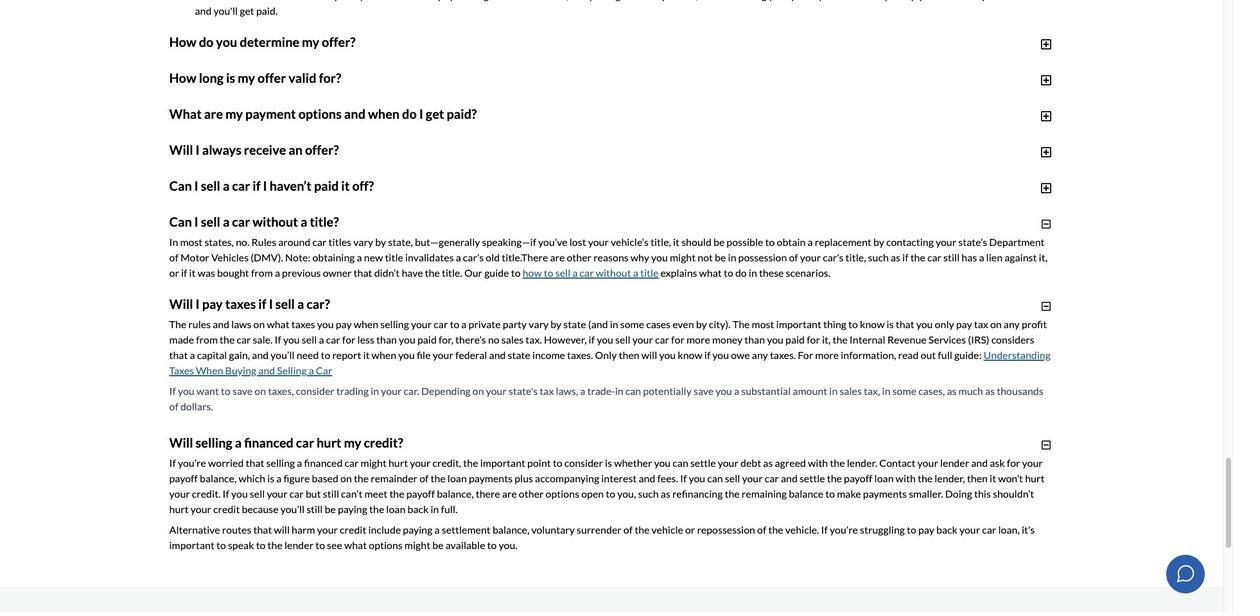 Task type: locate. For each thing, give the bounding box(es) containing it.
outstanding
[[443, 267, 497, 279]]

0 horizontal spatial other
[[519, 488, 544, 500]]

to left speak
[[216, 539, 226, 551]]

figure
[[284, 472, 310, 485]]

isn't
[[455, 328, 474, 341]]

sale inside you'll complete your sale online by uploading a few documents, completing a self-inspection, and scheduling your pick-up. a driver will pick up your car from your location and you'll get paid.
[[382, 0, 400, 1]]

a down made
[[190, 349, 195, 361]]

payout
[[402, 298, 433, 310]]

will inside the dealer will pay you on the spot. to increase your purchasing power and potentially save on taxes, consider trading in your car. by applying your trade-in value to your down payment, you can decrease or even eliminate it. depending on your state's tax laws, a trade-in could potentially save you thousands of dollars in sales tax.
[[327, 205, 343, 217]]

institution
[[291, 298, 338, 310]]

loan, left we'll
[[714, 221, 735, 233]]

a down around
[[290, 251, 295, 264]]

trade- down understanding taxes when buying and selling a car link
[[588, 385, 615, 397]]

open
[[582, 488, 604, 500]]

payoff up credit.
[[169, 472, 198, 485]]

1 horizontal spatial more
[[687, 334, 710, 346]]

most inside bank transfer. link your bank account through our secure portal for the fastest, most hassle-free way to receive your funds. you'll receive payment in one to three business days. check. request a check and you'll have to wait a few hours for it to be activated before you can deposit it on pick-up day. some banks have deposit limits and may hold funds for several days before depositing the funds into your account.
[[549, 143, 571, 156]]

remaining down "debt"
[[742, 488, 787, 500]]

falls
[[217, 185, 235, 197]]

you're inside if you've accepted an 100% online offer from cargurus and the offer is greater than the amount you owe on your car loan, we'll pay off your loan and send you the difference. if your offer is less than the amount you owe, you'll need to either pay off your loan before we can pay you, or pay us the difference before we can pay your lender. if you sell your car to a local dealer, the dealer will guide you through the loan settling process as part of the sale or the purchase of your next vehicle. if you're selling to an individual, you'll need to settle the outstanding auto loan with the lender, who in turn will then release the car's title (assuming they hold it—this varies by state). please note: calculating the amount you owe on your car loan isn't as simple as multiplying your monthly payment by the number of months remaining on your loan. contact your lending institution and request a payout amount to determine the exact amount. then settle that amount before selling your car.
[[204, 267, 232, 279]]

on up privately
[[661, 159, 672, 171]]

1 horizontal spatial through
[[462, 251, 498, 264]]

0 horizontal spatial options
[[299, 106, 342, 122]]

down
[[1026, 205, 1051, 217]]

calculating
[[195, 282, 243, 294]]

0 horizontal spatial tax
[[500, 221, 514, 233]]

remaining inside if you're worried that selling a financed car might hurt your credit, the important point to consider is whether you can settle your debt as agreed with the lender. contact your lender and ask for your payoff balance, which is a figure based on the remainder of the loan payments plus accompanying interest and fees. if you can sell your car and settle the payoff loan with the lender, then it won't hurt your credit. if you sell your car but still can't meet the payoff balance, there are other options open to you, such as refinancing the remaining balance to make payments smaller. doing this shouldn't hurt your credit because you'll still be paying the loan back in full.
[[742, 488, 787, 500]]

your down the account
[[340, 174, 360, 186]]

depending inside if you want to save on taxes, consider trading in your car. depending on your state's tax laws, a trade-in can potentially save you a substantial amount in sales tax, in some cases, as much as thousands of dollars.
[[421, 385, 471, 397]]

receive right way
[[657, 143, 690, 156]]

by inside you'll complete your sale online by uploading a few documents, completing a self-inspection, and scheduling your pick-up. a driver will pick up your car from your location and you'll get paid.
[[432, 0, 443, 1]]

1 vertical spatial tax.
[[526, 334, 542, 346]]

state's inside the dealer will pay you on the spot. to increase your purchasing power and potentially save on taxes, consider trading in your car. by applying your trade-in value to your down payment, you can decrease or even eliminate it. depending on your state's tax laws, a trade-in could potentially save you thousands of dollars in sales tax.
[[469, 221, 498, 233]]

lender. up make
[[847, 457, 878, 469]]

invalidates
[[405, 251, 454, 264]]

taxes, inside if you want to save on taxes, consider trading in your car. depending on your state's tax laws, a trade-in can potentially save you a substantial amount in sales tax, in some cases, as much as thousands of dollars.
[[268, 385, 294, 397]]

trading inside the dealer will pay you on the spot. to increase your purchasing power and potentially save on taxes, consider trading in your car. by applying your trade-in value to your down payment, you can decrease or even eliminate it. depending on your state's tax laws, a trade-in could potentially save you thousands of dollars in sales tax.
[[766, 205, 798, 217]]

other inside 'in most states, no. rules around car titles vary by state, but—generally speaking—if you've lost your vehicle's title, it should be possible to obtain a replacement by contacting your state's department of motor vehicles (dmv). note: obtaining a new title invalidates a car's old title.there are other reasons why you might not be in possession of your car's title, such as if the car still has a lien against it, or if it was bought from a previous owner that didn't have the title. our guide to'
[[567, 251, 592, 264]]

contact inside if you've accepted an 100% online offer from cargurus and the offer is greater than the amount you owe on your car loan, we'll pay off your loan and send you the difference. if your offer is less than the amount you owe, you'll need to either pay off your loan before we can pay you, or pay us the difference before we can pay your lender. if you sell your car to a local dealer, the dealer will guide you through the loan settling process as part of the sale or the purchase of your next vehicle. if you're selling to an individual, you'll need to settle the outstanding auto loan with the lender, who in turn will then release the car's title (assuming they hold it—this varies by state). please note: calculating the amount you owe on your car loan isn't as simple as multiplying your monthly payment by the number of months remaining on your loan. contact your lending institution and request a payout amount to determine the exact amount. then settle that amount before selling your car.
[[195, 298, 231, 310]]

lender. inside if you've accepted an 100% online offer from cargurus and the offer is greater than the amount you owe on your car loan, we'll pay off your loan and send you the difference. if your offer is less than the amount you owe, you'll need to either pay off your loan before we can pay you, or pay us the difference before we can pay your lender. if you sell your car to a local dealer, the dealer will guide you through the loan settling process as part of the sale or the purchase of your next vehicle. if you're selling to an individual, you'll need to settle the outstanding auto loan with the lender, who in turn will then release the car's title (assuming they hold it—this varies by state). please note: calculating the amount you owe on your car loan isn't as simple as multiplying your monthly payment by the number of months remaining on your loan. contact your lending institution and request a payout amount to determine the exact amount. then settle that amount before selling your car.
[[796, 236, 827, 248]]

that
[[432, 328, 453, 341]]

0 horizontal spatial such
[[638, 488, 659, 500]]

your up smaller.
[[918, 457, 939, 469]]

car's inside if you've accepted an 100% online offer from cargurus and the offer is greater than the amount you owe on your car loan, we'll pay off your loan and send you the difference. if your offer is less than the amount you owe, you'll need to either pay off your loan before we can pay you, or pay us the difference before we can pay your lender. if you sell your car to a local dealer, the dealer will guide you through the loan settling process as part of the sale or the purchase of your next vehicle. if you're selling to an individual, you'll need to settle the outstanding auto loan with the lender, who in turn will then release the car's title (assuming they hold it—this varies by state). please note: calculating the amount you owe on your car loan isn't as simple as multiplying your monthly payment by the number of months remaining on your loan. contact your lending institution and request a payout amount to determine the exact amount. then settle that amount before selling your car.
[[759, 267, 780, 279]]

1 horizontal spatial online
[[402, 0, 430, 1]]

dealer inside if you've accepted an 100% online offer from cargurus and the offer is greater than the amount you owe on your car loan, we'll pay off your loan and send you the difference. if your offer is less than the amount you owe, you'll need to either pay off your loan before we can pay you, or pay us the difference before we can pay your lender. if you sell your car to a local dealer, the dealer will guide you through the loan settling process as part of the sale or the purchase of your next vehicle. if you're selling to an individual, you'll need to settle the outstanding auto loan with the lender, who in turn will then release the car's title (assuming they hold it—this varies by state). please note: calculating the amount you owe on your car loan isn't as simple as multiplying your monthly payment by the number of months remaining on your loan. contact your lending institution and request a payout amount to determine the exact amount. then settle that amount before selling your car.
[[369, 251, 397, 264]]

a right wait
[[403, 159, 408, 171]]

2 vertical spatial car.
[[404, 385, 420, 397]]

0 vertical spatial up
[[906, 0, 917, 1]]

worried
[[208, 457, 244, 469]]

car up for,
[[434, 318, 448, 330]]

determine inside if you've accepted an 100% online offer from cargurus and the offer is greater than the amount you owe on your car loan, we'll pay off your loan and send you the difference. if your offer is less than the amount you owe, you'll need to either pay off your loan before we can pay you, or pay us the difference before we can pay your lender. if you sell your car to a local dealer, the dealer will guide you through the loan settling process as part of the sale or the purchase of your next vehicle. if you're selling to an individual, you'll need to settle the outstanding auto loan with the lender, who in turn will then release the car's title (assuming they hold it—this varies by state). please note: calculating the amount you owe on your car loan isn't as simple as multiplying your monthly payment by the number of months remaining on your loan. contact your lending institution and request a payout amount to determine the exact amount. then settle that amount before selling your car.
[[483, 298, 530, 310]]

0 vertical spatial state
[[564, 318, 586, 330]]

through
[[365, 143, 401, 156], [462, 251, 498, 264]]

old
[[486, 251, 500, 264]]

0 horizontal spatial need
[[297, 349, 319, 361]]

2 horizontal spatial might
[[670, 251, 696, 264]]

still down "based"
[[323, 488, 339, 500]]

car's up our
[[463, 251, 484, 264]]

check
[[274, 159, 300, 171]]

no.
[[236, 236, 250, 248]]

0 horizontal spatial see
[[270, 328, 285, 341]]

and left the laws
[[213, 318, 229, 330]]

day.
[[710, 159, 727, 171]]

unable
[[411, 185, 441, 197]]

0 horizontal spatial our
[[287, 328, 302, 341]]

thousands down understanding
[[997, 385, 1044, 397]]

0 vertical spatial you're
[[204, 267, 232, 279]]

0 vertical spatial you'll
[[337, 267, 361, 279]]

sales inside the rules and laws on what taxes you pay when selling your car to a private party vary by state (and in some cases even by city). the most important thing to know is that you only pay tax on any profit made from the car sale. if you sell a car for less than you paid for, there's no sales tax. however, if you sell your car for more money than you paid for it, the internal revenue services (irs) considers that a capital gain, and you'll need to report it when you file your federal and state income taxes. only then will you know if you owe any taxes. for more information, read out full guide:
[[502, 334, 524, 346]]

can inside bank transfer. link your bank account through our secure portal for the fastest, most hassle-free way to receive your funds. you'll receive payment in one to three business days. check. request a check and you'll have to wait a few hours for it to be activated before you can deposit it on pick-up day. some banks have deposit limits and may hold funds for several days before depositing the funds into your account.
[[599, 159, 615, 171]]

2 vertical spatial trade-
[[588, 385, 615, 397]]

can down we'll
[[738, 236, 753, 248]]

to
[[645, 143, 655, 156], [875, 143, 885, 156], [370, 159, 380, 171], [480, 159, 490, 171], [443, 185, 453, 197], [202, 205, 212, 217], [992, 205, 1001, 217], [363, 236, 373, 248], [766, 236, 775, 248], [278, 251, 288, 264], [265, 267, 274, 279], [387, 267, 397, 279], [511, 267, 521, 279], [544, 267, 554, 279], [724, 267, 734, 279], [472, 298, 481, 310], [450, 318, 460, 330], [849, 318, 858, 330], [357, 328, 367, 341], [321, 349, 330, 361], [221, 385, 231, 397], [553, 457, 563, 469], [606, 488, 616, 500], [826, 488, 835, 500], [907, 524, 917, 536], [216, 539, 226, 551], [256, 539, 266, 551], [316, 539, 325, 551], [487, 539, 497, 551]]

1 we from the left
[[512, 236, 525, 248]]

0 horizontal spatial paying
[[338, 503, 367, 515]]

trade- down 'power'
[[547, 221, 575, 233]]

0 vertical spatial will
[[169, 142, 193, 158]]

have inside 'in most states, no. rules around car titles vary by state, but—generally speaking—if you've lost your vehicle's title, it should be possible to obtain a replacement by contacting your state's department of motor vehicles (dmv). note: obtaining a new title invalidates a car's old title.there are other reasons why you might not be in possession of your car's title, such as if the car still has a lien against it, or if it was bought from a previous owner that didn't have the title. our guide to'
[[402, 267, 423, 279]]

offer? for how do you determine my offer?
[[322, 34, 356, 50]]

some
[[620, 318, 644, 330], [893, 385, 917, 397]]

0 horizontal spatial trade-
[[547, 221, 575, 233]]

0 horizontal spatial selling
[[169, 205, 200, 217]]

some
[[729, 159, 754, 171]]

the for rules
[[169, 318, 186, 330]]

a up there's
[[462, 318, 467, 330]]

your up should in the right top of the page
[[675, 221, 696, 233]]

0 vertical spatial important
[[776, 318, 822, 330]]

1 vertical spatial remaining
[[742, 488, 787, 500]]

0 vertical spatial you'll
[[289, 0, 314, 1]]

1 vertical spatial depending
[[421, 385, 471, 397]]

car. inside if you want to save on taxes, consider trading in your car. depending on your state's tax laws, a trade-in can potentially save you a substantial amount in sales tax, in some cases, as much as thousands of dollars.
[[404, 385, 420, 397]]

2 deposit from the left
[[808, 159, 842, 171]]

a right 'uploading'
[[491, 0, 496, 1]]

payment inside if you've accepted an 100% online offer from cargurus and the offer is greater than the amount you owe on your car loan, we'll pay off your loan and send you the difference. if your offer is less than the amount you owe, you'll need to either pay off your loan before we can pay you, or pay us the difference before we can pay your lender. if you sell your car to a local dealer, the dealer will guide you through the loan settling process as part of the sale or the purchase of your next vehicle. if you're selling to an individual, you'll need to settle the outstanding auto loan with the lender, who in turn will then release the car's title (assuming they hold it—this varies by state). please note: calculating the amount you owe on your car loan isn't as simple as multiplying your monthly payment by the number of months remaining on your loan. contact your lending institution and request a payout amount to determine the exact amount. then settle that amount before selling your car.
[[601, 282, 641, 294]]

dealer inside the dealer will pay you on the spot. to increase your purchasing power and potentially save on taxes, consider trading in your car. by applying your trade-in value to your down payment, you can decrease or even eliminate it. depending on your state's tax laws, a trade-in could potentially save you thousands of dollars in sales tax.
[[297, 205, 325, 217]]

for inside the rules and laws on what taxes you pay when selling your car to a private party vary by state (and in some cases even by city). the most important thing to know is that you only pay tax on any profit made from the car sale. if you sell a car for less than you paid for, there's no sales tax. however, if you sell your car for more money than you paid for it, the internal revenue services (irs) considers that a capital gain, and you'll need to report it when you file your federal and state income taxes. only then will you know if you owe any taxes. for more information, read out full guide:
[[798, 349, 813, 361]]

2 vertical spatial are
[[502, 488, 517, 500]]

sell
[[201, 178, 220, 194], [201, 214, 220, 230], [222, 251, 237, 264], [556, 267, 571, 279], [275, 296, 295, 312], [302, 334, 317, 346], [615, 334, 631, 346], [725, 472, 740, 485], [250, 488, 265, 500]]

payment
[[245, 106, 296, 122], [805, 143, 844, 156], [601, 282, 641, 294]]

from down (dmv).
[[251, 267, 273, 279]]

my up valid
[[302, 34, 319, 50]]

state's down increase
[[469, 221, 498, 233]]

debt
[[741, 457, 761, 469]]

to up for,
[[450, 318, 460, 330]]

1 horizontal spatial sale
[[671, 251, 689, 264]]

refinancing
[[673, 488, 723, 500]]

you
[[216, 34, 237, 50], [581, 159, 597, 171], [510, 185, 526, 197], [363, 205, 379, 217], [213, 221, 229, 233], [622, 221, 639, 233], [685, 221, 701, 233], [878, 221, 895, 233], [271, 236, 288, 248], [204, 251, 220, 264], [444, 251, 460, 264], [651, 251, 668, 264], [299, 282, 316, 294], [317, 318, 334, 330], [917, 318, 933, 330], [283, 334, 300, 346], [399, 334, 416, 346], [597, 334, 614, 346], [767, 334, 784, 346], [398, 349, 415, 361], [659, 349, 676, 361], [713, 349, 729, 361], [178, 385, 194, 397], [716, 385, 732, 397], [654, 457, 671, 469], [689, 472, 706, 485], [231, 488, 248, 500]]

paying down "can't"
[[338, 503, 367, 515]]

an up check
[[289, 142, 303, 158]]

tax.
[[830, 221, 846, 233], [526, 334, 542, 346]]

tax inside if you want to save on taxes, consider trading in your car. depending on your state's tax laws, a trade-in can potentially save you a substantial amount in sales tax, in some cases, as much as thousands of dollars.
[[540, 385, 554, 397]]

pay right only
[[956, 318, 972, 330]]

you've
[[204, 221, 233, 233], [538, 236, 568, 248]]

1 vertical spatial any
[[1004, 318, 1020, 330]]

when
[[368, 106, 400, 122], [354, 318, 378, 330], [372, 349, 396, 361]]

routes
[[222, 524, 251, 536]]

0 vertical spatial depending
[[381, 221, 431, 233]]

account.
[[362, 174, 400, 186]]

receive up banks
[[770, 143, 803, 156]]

of down check
[[275, 185, 284, 197]]

laws, down purchasing
[[516, 221, 538, 233]]

up inside bank transfer. link your bank account through our secure portal for the fastest, most hassle-free way to receive your funds. you'll receive payment in one to three business days. check. request a check and you'll have to wait a few hours for it to be activated before you can deposit it on pick-up day. some banks have deposit limits and may hold funds for several days before depositing the funds into your account.
[[696, 159, 708, 171]]

you right the sale.
[[283, 334, 300, 346]]

contact up smaller.
[[880, 457, 916, 469]]

will left bank
[[169, 142, 193, 158]]

less inside the rules and laws on what taxes you pay when selling your car to a private party vary by state (and in some cases even by city). the most important thing to know is that you only pay tax on any profit made from the car sale. if you sell a car for less than you paid for, there's no sales tax. however, if you sell your car for more money than you paid for it, the internal revenue services (irs) considers that a capital gain, and you'll need to report it when you file your federal and state income taxes. only then will you know if you owe any taxes. for more information, read out full guide:
[[358, 334, 375, 346]]

2 horizontal spatial payoff
[[844, 472, 873, 485]]

0 vertical spatial it,
[[1039, 251, 1048, 264]]

how
[[523, 267, 542, 279]]

you've inside 'in most states, no. rules around car titles vary by state, but—generally speaking—if you've lost your vehicle's title, it should be possible to obtain a replacement by contacting your state's department of motor vehicles (dmv). note: obtaining a new title invalidates a car's old title.there are other reasons why you might not be in possession of your car's title, such as if the car still has a lien against it, or if it was bought from a previous owner that didn't have the title. our guide to'
[[538, 236, 568, 248]]

offer left it.
[[348, 221, 370, 233]]

guide: down car?
[[304, 328, 332, 341]]

any up dealer.
[[257, 185, 273, 197]]

1 horizontal spatial thousands
[[997, 385, 1044, 397]]

a inside 'understanding taxes when buying and selling a car'
[[309, 364, 314, 377]]

car's
[[463, 251, 484, 264], [823, 251, 844, 264], [759, 267, 780, 279]]

to inside the dealer will pay you on the spot. to increase your purchasing power and potentially save on taxes, consider trading in your car. by applying your trade-in value to your down payment, you can decrease or even eliminate it. depending on your state's tax laws, a trade-in could potentially save you thousands of dollars in sales tax.
[[992, 205, 1001, 217]]

1 horizontal spatial other
[[567, 251, 592, 264]]

selling
[[234, 267, 263, 279], [755, 298, 784, 310], [380, 318, 409, 330], [196, 435, 233, 451], [266, 457, 295, 469]]

such
[[868, 251, 889, 264], [638, 488, 659, 500]]

save
[[662, 205, 682, 217], [663, 221, 683, 233], [233, 385, 253, 397], [694, 385, 714, 397]]

car. inside the dealer will pay you on the spot. to increase your purchasing power and potentially save on taxes, consider trading in your car. by applying your trade-in value to your down payment, you can decrease or even eliminate it. depending on your state's tax laws, a trade-in could potentially save you thousands of dollars in sales tax.
[[833, 205, 849, 217]]

selling inside the rules and laws on what taxes you pay when selling your car to a private party vary by state (and in some cases even by city). the most important thing to know is that you only pay tax on any profit made from the car sale. if you sell a car for less than you paid for, there's no sales tax. however, if you sell your car for more money than you paid for it, the internal revenue services (irs) considers that a capital gain, and you'll need to report it when you file your federal and state income taxes. only then will you know if you owe any taxes. for more information, read out full guide:
[[380, 318, 409, 330]]

0 horizontal spatial taxes,
[[268, 385, 294, 397]]

hurt up alternative
[[169, 503, 189, 515]]

3 will from the top
[[169, 435, 193, 451]]

0 vertical spatial are
[[204, 106, 223, 122]]

1 vertical spatial online
[[319, 221, 346, 233]]

pick- inside bank transfer. link your bank account through our secure portal for the fastest, most hassle-free way to receive your funds. you'll receive payment in one to three business days. check. request a check and you'll have to wait a few hours for it to be activated before you can deposit it on pick-up day. some banks have deposit limits and may hold funds for several days before depositing the funds into your account.
[[674, 159, 696, 171]]

of down the possible
[[763, 251, 772, 264]]

through up wait
[[365, 143, 401, 156]]

1 vertical spatial taxes
[[292, 318, 315, 330]]

your
[[360, 0, 380, 1], [769, 0, 790, 1], [919, 0, 940, 1], [982, 0, 1002, 1], [281, 143, 301, 156], [692, 143, 712, 156], [340, 174, 360, 186], [178, 185, 199, 197], [580, 185, 600, 197], [488, 205, 509, 217], [810, 205, 831, 217], [905, 205, 925, 217], [1003, 205, 1024, 217], [446, 221, 467, 233], [675, 221, 696, 233], [792, 221, 813, 233], [973, 221, 993, 233], [436, 236, 457, 248], [588, 236, 609, 248], [773, 236, 794, 248], [936, 236, 957, 248], [239, 251, 260, 264], [774, 251, 795, 264], [800, 251, 821, 264], [352, 282, 373, 294], [539, 282, 560, 294], [817, 282, 838, 294], [233, 298, 254, 310], [786, 298, 807, 310], [411, 318, 432, 330], [633, 334, 653, 346], [433, 349, 454, 361], [381, 385, 402, 397], [486, 385, 507, 397], [410, 457, 431, 469], [718, 457, 739, 469], [918, 457, 939, 469], [1022, 457, 1043, 469], [742, 472, 763, 485], [169, 488, 190, 500], [267, 488, 288, 500], [191, 503, 211, 515], [317, 524, 338, 536], [960, 524, 980, 536]]

hold inside bank transfer. link your bank account through our secure portal for the fastest, most hassle-free way to receive your funds. you'll receive payment in one to three business days. check. request a check and you'll have to wait a few hours for it to be activated before you can deposit it on pick-up day. some banks have deposit limits and may hold funds for several days before depositing the funds into your account.
[[909, 159, 929, 171]]

1 horizontal spatial for
[[798, 349, 813, 361]]

1 vertical spatial payment
[[805, 143, 844, 156]]

2 horizontal spatial tax
[[974, 318, 989, 330]]

be inside bank transfer. link your bank account through our secure portal for the fastest, most hassle-free way to receive your funds. you'll receive payment in one to three business days. check. request a check and you'll have to wait a few hours for it to be activated before you can deposit it on pick-up day. some banks have deposit limits and may hold funds for several days before depositing the funds into your account.
[[492, 159, 503, 171]]

0 vertical spatial for
[[169, 328, 185, 341]]

a down purchasing
[[540, 221, 545, 233]]

1 vertical spatial laws,
[[556, 385, 578, 397]]

online inside if you've accepted an 100% online offer from cargurus and the offer is greater than the amount you owe on your car loan, we'll pay off your loan and send you the difference. if your offer is less than the amount you owe, you'll need to either pay off your loan before we can pay you, or pay us the difference before we can pay your lender. if you sell your car to a local dealer, the dealer will guide you through the loan settling process as part of the sale or the purchase of your next vehicle. if you're selling to an individual, you'll need to settle the outstanding auto loan with the lender, who in turn will then release the car's title (assuming they hold it—this varies by state). please note: calculating the amount you owe on your car loan isn't as simple as multiplying your monthly payment by the number of months remaining on your loan. contact your lending institution and request a payout amount to determine the exact amount. then settle that amount before selling your car.
[[319, 221, 346, 233]]

settle
[[399, 267, 424, 279], [639, 298, 664, 310], [691, 457, 716, 469], [800, 472, 825, 485]]

sell inside if you've accepted an 100% online offer from cargurus and the offer is greater than the amount you owe on your car loan, we'll pay off your loan and send you the difference. if your offer is less than the amount you owe, you'll need to either pay off your loan before we can pay you, or pay us the difference before we can pay your lender. if you sell your car to a local dealer, the dealer will guide you through the loan settling process as part of the sale or the purchase of your next vehicle. if you're selling to an individual, you'll need to settle the outstanding auto loan with the lender, who in turn will then release the car's title (assuming they hold it—this varies by state). please note: calculating the amount you owe on your car loan isn't as simple as multiplying your monthly payment by the number of months remaining on your loan. contact your lending institution and request a payout amount to determine the exact amount. then settle that amount before selling your car.
[[222, 251, 237, 264]]

0 vertical spatial then
[[685, 267, 706, 279]]

car inside alternative routes that will harm your credit include paying a settlement balance, voluntary surrender of the vehicle or repossession of the vehicle. if you're struggling to pay back your car loan, it's important to speak to the lender to see what options might be available to you.
[[982, 524, 997, 536]]

1 vertical spatial might
[[361, 457, 387, 469]]

will right turn
[[667, 267, 683, 279]]

can down understanding taxes when buying and selling a car link
[[626, 385, 641, 397]]

then inside the rules and laws on what taxes you pay when selling your car to a private party vary by state (and in some cases even by city). the most important thing to know is that you only pay tax on any profit made from the car sale. if you sell a car for less than you paid for, there's no sales tax. however, if you sell your car for more money than you paid for it, the internal revenue services (irs) considers that a capital gain, and you'll need to report it when you file your federal and state income taxes. only then will you know if you owe any taxes. for more information, read out full guide:
[[619, 349, 640, 361]]

selling down vehicles
[[234, 267, 263, 279]]

online inside you'll complete your sale online by uploading a few documents, completing a self-inspection, and scheduling your pick-up. a driver will pick up your car from your location and you'll get paid.
[[402, 0, 430, 1]]

will for will i pay taxes if i sell a car?
[[169, 296, 193, 312]]

privately
[[642, 185, 682, 197]]

balance, down worried
[[200, 472, 237, 485]]

into right "falls" on the top of page
[[237, 185, 255, 197]]

offer? for will i always receive an offer?
[[305, 142, 339, 158]]

tax inside the rules and laws on what taxes you pay when selling your car to a private party vary by state (and in some cases even by city). the most important thing to know is that you only pay tax on any profit made from the car sale. if you sell a car for less than you paid for, there's no sales tax. however, if you sell your car for more money than you paid for it, the internal revenue services (irs) considers that a capital gain, and you'll need to report it when you file your federal and state income taxes. only then will you know if you owe any taxes. for more information, read out full guide:
[[974, 318, 989, 330]]

1 vertical spatial do
[[402, 106, 417, 122]]

few inside you'll complete your sale online by uploading a few documents, completing a self-inspection, and scheduling your pick-up. a driver will pick up your car from your location and you'll get paid.
[[498, 0, 515, 1]]

loan down title.there on the top of the page
[[522, 267, 541, 279]]

lender inside alternative routes that will harm your credit include paying a settlement balance, voluntary surrender of the vehicle or repossession of the vehicle. if you're struggling to pay back your car loan, it's important to speak to the lender to see what options might be available to you.
[[285, 539, 314, 551]]

local
[[221, 205, 243, 217], [297, 251, 318, 264]]

in inside 'in most states, no. rules around car titles vary by state, but—generally speaking—if you've lost your vehicle's title, it should be possible to obtain a replacement by contacting your state's department of motor vehicles (dmv). note: obtaining a new title invalidates a car's old title.there are other reasons why you might not be in possession of your car's title, such as if the car still has a lien against it, or if it was bought from a previous owner that didn't have the title. our guide to'
[[728, 251, 737, 264]]

if inside the rules and laws on what taxes you pay when selling your car to a private party vary by state (and in some cases even by city). the most important thing to know is that you only pay tax on any profit made from the car sale. if you sell a car for less than you paid for, there's no sales tax. however, if you sell your car for more money than you paid for it, the internal revenue services (irs) considers that a capital gain, and you'll need to report it when you file your federal and state income taxes. only then will you know if you owe any taxes. for more information, read out full guide:
[[275, 334, 281, 346]]

0 horizontal spatial it,
[[822, 334, 831, 346]]

1 vertical spatial vary
[[529, 318, 549, 330]]

taxes.
[[567, 349, 593, 361], [770, 349, 796, 361]]

1 horizontal spatial few
[[498, 0, 515, 1]]

amount
[[586, 221, 620, 233], [234, 236, 269, 248], [262, 282, 297, 294], [435, 298, 470, 310], [687, 298, 721, 310], [793, 385, 828, 397]]

pick- inside you'll complete your sale online by uploading a few documents, completing a self-inspection, and scheduling your pick-up. a driver will pick up your car from your location and you'll get paid.
[[792, 0, 814, 1]]

state,
[[388, 236, 413, 248]]

0 horizontal spatial you,
[[563, 236, 582, 248]]

to down the but
[[316, 539, 325, 551]]

2 horizontal spatial are
[[550, 251, 565, 264]]

2 horizontal spatial then
[[967, 472, 988, 485]]

and left you're
[[362, 185, 378, 197]]

send
[[855, 221, 876, 233]]

2 vertical spatial might
[[405, 539, 431, 551]]

you'll inside bank transfer. link your bank account through our secure portal for the fastest, most hassle-free way to receive your funds. you'll receive payment in one to three business days. check. request a check and you'll have to wait a few hours for it to be activated before you can deposit it on pick-up day. some banks have deposit limits and may hold funds for several days before depositing the funds into your account.
[[321, 159, 345, 171]]

consider
[[725, 205, 764, 217], [296, 385, 335, 397], [565, 457, 603, 469]]

to up the to
[[443, 185, 453, 197]]

money
[[712, 334, 743, 346]]

of down obtain
[[789, 251, 798, 264]]

car. inside if you've accepted an 100% online offer from cargurus and the offer is greater than the amount you owe on your car loan, we'll pay off your loan and send you the difference. if your offer is less than the amount you owe, you'll need to either pay off your loan before we can pay you, or pay us the difference before we can pay your lender. if you sell your car to a local dealer, the dealer will guide you through the loan settling process as part of the sale or the purchase of your next vehicle. if you're selling to an individual, you'll need to settle the outstanding auto loan with the lender, who in turn will then release the car's title (assuming they hold it—this varies by state). please note: calculating the amount you owe on your car loan isn't as simple as multiplying your monthly payment by the number of months remaining on your loan. contact your lending institution and request a payout amount to determine the exact amount. then settle that amount before selling your car.
[[809, 298, 824, 310]]

you'll inside you'll complete your sale online by uploading a few documents, completing a self-inspection, and scheduling your pick-up. a driver will pick up your car from your location and you'll get paid.
[[289, 0, 314, 1]]

consider up we'll
[[725, 205, 764, 217]]

if inside if you want to save on taxes, consider trading in your car. depending on your state's tax laws, a trade-in can potentially save you a substantial amount in sales tax, in some cases, as much as thousands of dollars.
[[169, 385, 176, 397]]

for
[[169, 328, 185, 341], [798, 349, 813, 361]]

that inside if you're worried that selling a financed car might hurt your credit, the important point to consider is whether you can settle your debt as agreed with the lender. contact your lender and ask for your payoff balance, which is a figure based on the remainder of the loan payments plus accompanying interest and fees. if you can sell your car and settle the payoff loan with the lender, then it won't hurt your credit. if you sell your car but still can't meet the payoff balance, there are other options open to you, such as refinancing the remaining balance to make payments smaller. doing this shouldn't hurt your credit because you'll still be paying the loan back in full.
[[246, 457, 264, 469]]

car up report
[[326, 334, 340, 346]]

1 vertical spatial even
[[673, 318, 694, 330]]

will
[[169, 142, 193, 158], [169, 296, 193, 312], [169, 435, 193, 451]]

car up "can't"
[[345, 457, 359, 469]]

some inside the rules and laws on what taxes you pay when selling your car to a private party vary by state (and in some cases even by city). the most important thing to know is that you only pay tax on any profit made from the car sale. if you sell a car for less than you paid for, there's no sales tax. however, if you sell your car for more money than you paid for it, the internal revenue services (irs) considers that a capital gain, and you'll need to report it when you file your federal and state income taxes. only then will you know if you owe any taxes. for more information, read out full guide:
[[620, 318, 644, 330]]

my left credit?
[[344, 435, 361, 451]]

potentially
[[611, 205, 660, 217], [612, 221, 661, 233], [643, 385, 692, 397]]

how
[[169, 34, 196, 50], [169, 70, 196, 86], [334, 328, 355, 341]]

i up the secure
[[419, 106, 423, 122]]

0 vertical spatial consider
[[725, 205, 764, 217]]

2 vertical spatial you'll
[[313, 236, 337, 248]]

back inside alternative routes that will harm your credit include paying a settlement balance, voluntary surrender of the vehicle or repossession of the vehicle. if you're struggling to pay back your car loan, it's important to speak to the lender to see what options might be available to you.
[[937, 524, 958, 536]]

1 horizontal spatial vary
[[529, 318, 549, 330]]

can
[[169, 178, 192, 194], [169, 214, 192, 230]]

pick
[[885, 0, 904, 1]]

pay down smaller.
[[919, 524, 935, 536]]

pay right we'll
[[760, 221, 776, 233]]

determine
[[240, 34, 300, 50], [483, 298, 530, 310]]

can up purchasing
[[528, 185, 544, 197]]

1 horizontal spatial back
[[937, 524, 958, 536]]

1 vertical spatial what
[[267, 318, 290, 330]]

0 horizontal spatial online
[[319, 221, 346, 233]]

offer up the speaking—if
[[478, 221, 500, 233]]

1 horizontal spatial without
[[596, 267, 631, 279]]

to up offer, at the left
[[480, 159, 490, 171]]

car left that
[[414, 328, 430, 341]]

1 horizontal spatial some
[[893, 385, 917, 397]]

with left us.
[[684, 185, 704, 197]]

0 horizontal spatial lender.
[[796, 236, 827, 248]]

documents,
[[517, 0, 569, 1]]

eliminate
[[327, 221, 369, 233]]

our inside bank transfer. link your bank account through our secure portal for the fastest, most hassle-free way to receive your funds. you'll receive payment in one to three business days. check. request a check and you'll have to wait a few hours for it to be activated before you can deposit it on pick-up day. some banks have deposit limits and may hold funds for several days before depositing the funds into your account.
[[403, 143, 419, 156]]

sales inside the dealer will pay you on the spot. to increase your purchasing power and potentially save on taxes, consider trading in your car. by applying your trade-in value to your down payment, you can decrease or even eliminate it. depending on your state's tax laws, a trade-in could potentially save you thousands of dollars in sales tax.
[[806, 221, 828, 233]]

can for can i sell a car if i haven't paid it off?
[[169, 178, 192, 194]]

available
[[446, 539, 485, 551]]

by
[[432, 0, 443, 1], [375, 236, 386, 248], [874, 236, 885, 248], [956, 267, 966, 279], [643, 282, 653, 294], [551, 318, 562, 330], [696, 318, 707, 330]]

depositing
[[227, 174, 274, 186]]

1 horizontal spatial guide
[[484, 267, 509, 279]]

1 vertical spatial you'll
[[321, 159, 345, 171]]

hurt up "based"
[[317, 435, 342, 451]]

you'll inside if you've accepted an 100% online offer from cargurus and the offer is greater than the amount you owe on your car loan, we'll pay off your loan and send you the difference. if your offer is less than the amount you owe, you'll need to either pay off your loan before we can pay you, or pay us the difference before we can pay your lender. if you sell your car to a local dealer, the dealer will guide you through the loan settling process as part of the sale or the purchase of your next vehicle. if you're selling to an individual, you'll need to settle the outstanding auto loan with the lender, who in turn will then release the car's title (assuming they hold it—this varies by state). please note: calculating the amount you owe on your car loan isn't as simple as multiplying your monthly payment by the number of months remaining on your loan. contact your lending institution and request a payout amount to determine the exact amount. then settle that amount before selling your car.
[[337, 267, 361, 279]]

consider inside the dealer will pay you on the spot. to increase your purchasing power and potentially save on taxes, consider trading in your car. by applying your trade-in value to your down payment, you can decrease or even eliminate it. depending on your state's tax laws, a trade-in could potentially save you thousands of dollars in sales tax.
[[725, 205, 764, 217]]

check.
[[195, 159, 225, 171]]

is
[[226, 70, 235, 86], [502, 221, 509, 233], [1020, 221, 1027, 233], [887, 318, 894, 330], [605, 457, 612, 469], [267, 472, 274, 485]]

vary inside 'in most states, no. rules around car titles vary by state, but—generally speaking—if you've lost your vehicle's title, it should be possible to obtain a replacement by contacting your state's department of motor vehicles (dmv). note: obtaining a new title invalidates a car's old title.there are other reasons why you might not be in possession of your car's title, such as if the car still has a lien against it, or if it was bought from a previous owner that didn't have the title. our guide to'
[[353, 236, 373, 248]]

0 horizontal spatial lender
[[285, 539, 314, 551]]

sales left tax,
[[840, 385, 862, 397]]

around
[[278, 236, 311, 248]]

a
[[829, 0, 836, 1]]

few left documents, on the top
[[498, 0, 515, 1]]

0 vertical spatial trading
[[766, 205, 798, 217]]

title.there
[[502, 251, 548, 264]]

it, inside the rules and laws on what taxes you pay when selling your car to a private party vary by state (and in some cases even by city). the most important thing to know is that you only pay tax on any profit made from the car sale. if you sell a car for less than you paid for, there's no sales tax. however, if you sell your car for more money than you paid for it, the internal revenue services (irs) considers that a capital gain, and you'll need to report it when you file your federal and state income taxes. only then will you know if you owe any taxes. for more information, read out full guide:
[[822, 334, 831, 346]]

will selling a financed car hurt my credit?
[[169, 435, 403, 451]]

can up payment,
[[169, 178, 192, 194]]

most
[[549, 143, 571, 156], [180, 236, 203, 248], [752, 318, 774, 330]]

your down could
[[588, 236, 609, 248]]

0 vertical spatial taxes
[[225, 296, 256, 312]]

credit.
[[192, 488, 221, 500]]

2 can from the top
[[169, 214, 192, 230]]

multiplying
[[487, 282, 537, 294]]

for up report
[[342, 334, 356, 346]]

you, inside if you've accepted an 100% online offer from cargurus and the offer is greater than the amount you owe on your car loan, we'll pay off your loan and send you the difference. if your offer is less than the amount you owe, you'll need to either pay off your loan before we can pay you, or pay us the difference before we can pay your lender. if you sell your car to a local dealer, the dealer will guide you through the loan settling process as part of the sale or the purchase of your next vehicle. if you're selling to an individual, you'll need to settle the outstanding auto loan with the lender, who in turn will then release the car's title (assuming they hold it—this varies by state). please note: calculating the amount you owe on your car loan isn't as simple as multiplying your monthly payment by the number of months remaining on your loan. contact your lending institution and request a payout amount to determine the exact amount. then settle that amount before selling your car.
[[563, 236, 582, 248]]

1 vertical spatial when
[[354, 318, 378, 330]]

1 horizontal spatial then
[[685, 267, 706, 279]]

you, inside if you're worried that selling a financed car might hurt your credit, the important point to consider is whether you can settle your debt as agreed with the lender. contact your lender and ask for your payoff balance, which is a figure based on the remainder of the loan payments plus accompanying interest and fees. if you can sell your car and settle the payoff loan with the lender, then it won't hurt your credit. if you sell your car but still can't meet the payoff balance, there are other options open to you, such as refinancing the remaining balance to make payments smaller. doing this shouldn't hurt your credit because you'll still be paying the loan back in full.
[[618, 488, 636, 500]]

car inside you'll complete your sale online by uploading a few documents, completing a self-inspection, and scheduling your pick-up. a driver will pick up your car from your location and you'll get paid.
[[942, 0, 956, 1]]

2 will from the top
[[169, 296, 193, 312]]

2 horizontal spatial sales
[[840, 385, 862, 397]]

if right the sale.
[[275, 334, 281, 346]]

paying right include
[[403, 524, 433, 536]]

laws
[[231, 318, 252, 330]]

haven't
[[270, 178, 312, 194]]

auto
[[499, 267, 520, 279]]

can up fees.
[[673, 457, 689, 469]]

1 horizontal spatial are
[[502, 488, 517, 500]]

you up refinancing
[[689, 472, 706, 485]]

be up offer, at the left
[[492, 159, 503, 171]]

cases,
[[919, 385, 945, 397]]

a up figure
[[297, 457, 302, 469]]

loan up how
[[517, 251, 536, 264]]

then inside if you've accepted an 100% online offer from cargurus and the offer is greater than the amount you owe on your car loan, we'll pay off your loan and send you the difference. if your offer is less than the amount you owe, you'll need to either pay off your loan before we can pay you, or pay us the difference before we can pay your lender. if you sell your car to a local dealer, the dealer will guide you through the loan settling process as part of the sale or the purchase of your next vehicle. if you're selling to an individual, you'll need to settle the outstanding auto loan with the lender, who in turn will then release the car's title (assuming they hold it—this varies by state). please note: calculating the amount you owe on your car loan isn't as simple as multiplying your monthly payment by the number of months remaining on your loan. contact your lending institution and request a payout amount to determine the exact amount. then settle that amount before selling your car.
[[685, 267, 706, 279]]

to inside if you want to save on taxes, consider trading in your car. depending on your state's tax laws, a trade-in can potentially save you a substantial amount in sales tax, in some cases, as much as thousands of dollars.
[[221, 385, 231, 397]]

up inside you'll complete your sale online by uploading a few documents, completing a self-inspection, and scheduling your pick-up. a driver will pick up your car from your location and you'll get paid.
[[906, 0, 917, 1]]

0 horizontal spatial title,
[[651, 236, 671, 248]]

didn't
[[374, 267, 400, 279]]

understanding
[[984, 349, 1051, 361]]

taxes, down us.
[[697, 205, 723, 217]]

more down city).
[[687, 334, 710, 346]]

voluntary
[[532, 524, 575, 536]]

see inside alternative routes that will harm your credit include paying a settlement balance, voluntary surrender of the vehicle or repossession of the vehicle. if you're struggling to pay back your car loan, it's important to speak to the lender to see what options might be available to you.
[[327, 539, 342, 551]]

days.
[[954, 143, 977, 156]]

through inside bank transfer. link your bank account through our secure portal for the fastest, most hassle-free way to receive your funds. you'll receive payment in one to three business days. check. request a check and you'll have to wait a few hours for it to be activated before you can deposit it on pick-up day. some banks have deposit limits and may hold funds for several days before depositing the funds into your account.
[[365, 143, 401, 156]]

1 will from the top
[[169, 142, 193, 158]]

have
[[347, 159, 368, 171], [785, 159, 806, 171], [402, 267, 423, 279]]

1 can from the top
[[169, 178, 192, 194]]

be
[[492, 159, 503, 171], [714, 236, 725, 248], [715, 251, 726, 264], [325, 503, 336, 515], [432, 539, 444, 551]]

0 vertical spatial paying
[[338, 503, 367, 515]]

1 horizontal spatial credit
[[340, 524, 366, 536]]

0 vertical spatial lender
[[940, 457, 970, 469]]

0 vertical spatial less
[[1029, 221, 1046, 233]]

vehicle's
[[611, 236, 649, 248]]

from left location
[[958, 0, 980, 1]]

1 vertical spatial how
[[169, 70, 196, 86]]

for?
[[319, 70, 341, 86]]

0 horizontal spatial most
[[180, 236, 203, 248]]

banks
[[756, 159, 783, 171]]

in inside if you've accepted an 100% online offer from cargurus and the offer is greater than the amount you owe on your car loan, we'll pay off your loan and send you the difference. if your offer is less than the amount you owe, you'll need to either pay off your loan before we can pay you, or pay us the difference before we can pay your lender. if you sell your car to a local dealer, the dealer will guide you through the loan settling process as part of the sale or the purchase of your next vehicle. if you're selling to an individual, you'll need to settle the outstanding auto loan with the lender, who in turn will then release the car's title (assuming they hold it—this varies by state). please note: calculating the amount you owe on your car loan isn't as simple as multiplying your monthly payment by the number of months remaining on your loan. contact your lending institution and request a payout amount to determine the exact amount. then settle that amount before selling your car.
[[636, 267, 644, 279]]

can for can i sell a car without a title?
[[169, 214, 192, 230]]

want
[[196, 385, 219, 397]]

1 horizontal spatial need
[[339, 236, 361, 248]]

1 horizontal spatial guide:
[[955, 349, 982, 361]]

without for title?
[[253, 214, 298, 230]]

guide inside if you've accepted an 100% online offer from cargurus and the offer is greater than the amount you owe on your car loan, we'll pay off your loan and send you the difference. if your offer is less than the amount you owe, you'll need to either pay off your loan before we can pay you, or pay us the difference before we can pay your lender. if you sell your car to a local dealer, the dealer will guide you through the loan settling process as part of the sale or the purchase of your next vehicle. if you're selling to an individual, you'll need to settle the outstanding auto loan with the lender, who in turn will then release the car's title (assuming they hold it—this varies by state). please note: calculating the amount you owe on your car loan isn't as simple as multiplying your monthly payment by the number of months remaining on your loan. contact your lending institution and request a payout amount to determine the exact amount. then settle that amount before selling your car.
[[417, 251, 442, 264]]

some down then
[[620, 318, 644, 330]]

do
[[199, 34, 214, 50], [402, 106, 417, 122], [736, 267, 747, 279]]

might up the explains
[[670, 251, 696, 264]]

1 horizontal spatial into
[[320, 174, 338, 186]]

lending
[[256, 298, 289, 310]]

2 vertical spatial payment
[[601, 282, 641, 294]]

owe inside the rules and laws on what taxes you pay when selling your car to a private party vary by state (and in some cases even by city). the most important thing to know is that you only pay tax on any profit made from the car sale. if you sell a car for less than you paid for, there's no sales tax. however, if you sell your car for more money than you paid for it, the internal revenue services (irs) considers that a capital gain, and you'll need to report it when you file your federal and state income taxes. only then will you know if you owe any taxes. for more information, read out full guide:
[[731, 349, 750, 361]]

1 horizontal spatial have
[[402, 267, 423, 279]]

0 vertical spatial remaining
[[757, 282, 802, 294]]

most down payment,
[[180, 236, 203, 248]]

0 vertical spatial balance,
[[200, 472, 237, 485]]

depending inside the dealer will pay you on the spot. to increase your purchasing power and potentially save on taxes, consider trading in your car. by applying your trade-in value to your down payment, you can decrease or even eliminate it. depending on your state's tax laws, a trade-in could potentially save you thousands of dollars in sales tax.
[[381, 221, 431, 233]]

loan,
[[714, 221, 735, 233], [999, 524, 1020, 536]]

then inside if you're worried that selling a financed car might hurt your credit, the important point to consider is whether you can settle your debt as agreed with the lender. contact your lender and ask for your payoff balance, which is a figure based on the remainder of the loan payments plus accompanying interest and fees. if you can sell your car and settle the payoff loan with the lender, then it won't hurt your credit. if you sell your car but still can't meet the payoff balance, there are other options open to you, such as refinancing the remaining balance to make payments smaller. doing this shouldn't hurt your credit because you'll still be paying the loan back in full.
[[967, 472, 988, 485]]

you're inside if you're worried that selling a financed car might hurt your credit, the important point to consider is whether you can settle your debt as agreed with the lender. contact your lender and ask for your payoff balance, which is a figure based on the remainder of the loan payments plus accompanying interest and fees. if you can sell your car and settle the payoff loan with the lender, then it won't hurt your credit. if you sell your car but still can't meet the payoff balance, there are other options open to you, such as refinancing the remaining balance to make payments smaller. doing this shouldn't hurt your credit because you'll still be paying the loan back in full.
[[178, 457, 206, 469]]

link
[[260, 143, 279, 156]]

what
[[169, 106, 202, 122]]

0 vertical spatial what
[[699, 267, 722, 279]]

1 vertical spatial up
[[696, 159, 708, 171]]

less
[[1029, 221, 1046, 233], [358, 334, 375, 346]]

will left "pick"
[[867, 0, 883, 1]]

this
[[975, 488, 991, 500]]

without up rules
[[253, 214, 298, 230]]

1 horizontal spatial balance,
[[437, 488, 474, 500]]

1 deposit from the left
[[617, 159, 651, 171]]

1 vertical spatial trade-
[[547, 221, 575, 233]]

if inside alternative routes that will harm your credit include paying a settlement balance, voluntary surrender of the vehicle or repossession of the vehicle. if you're struggling to pay back your car loan, it's important to speak to the lender to see what options might be available to you.
[[821, 524, 828, 536]]

lender. inside if you're worried that selling a financed car might hurt your credit, the important point to consider is whether you can settle your debt as agreed with the lender. contact your lender and ask for your payoff balance, which is a figure based on the remainder of the loan payments plus accompanying interest and fees. if you can sell your car and settle the payoff loan with the lender, then it won't hurt your credit. if you sell your car but still can't meet the payoff balance, there are other options open to you, such as refinancing the remaining balance to make payments smaller. doing this shouldn't hurt your credit because you'll still be paying the loan back in full.
[[847, 457, 878, 469]]

guide
[[417, 251, 442, 264], [484, 267, 509, 279]]

from inside the rules and laws on what taxes you pay when selling your car to a private party vary by state (and in some cases even by city). the most important thing to know is that you only pay tax on any profit made from the car sale. if you sell a car for less than you paid for, there's no sales tax. however, if you sell your car for more money than you paid for it, the internal revenue services (irs) considers that a capital gain, and you'll need to report it when you file your federal and state income taxes. only then will you know if you owe any taxes. for more information, read out full guide:
[[196, 334, 218, 346]]

it left was
[[189, 267, 196, 279]]

0 vertical spatial most
[[549, 143, 571, 156]]



Task type: vqa. For each thing, say whether or not it's contained in the screenshot.
$31,590 Est. $873/Mo.*
no



Task type: describe. For each thing, give the bounding box(es) containing it.
0 horizontal spatial any
[[257, 185, 273, 197]]

2 taxes. from the left
[[770, 349, 796, 361]]

0 horizontal spatial know
[[678, 349, 703, 361]]

loan up replacement
[[815, 221, 834, 233]]

as right "debt"
[[763, 457, 773, 469]]

new
[[364, 251, 383, 264]]

how to trade in a car that isn't paid off link
[[334, 328, 512, 341]]

how for how do you determine my offer?
[[169, 34, 196, 50]]

free
[[605, 143, 623, 156]]

pay inside alternative routes that will harm your credit include paying a settlement balance, voluntary surrender of the vehicle or repossession of the vehicle. if you're struggling to pay back your car loan, it's important to speak to the lender to see what options might be available to you.
[[919, 524, 935, 536]]

is inside the rules and laws on what taxes you pay when selling your car to a private party vary by state (and in some cases even by city). the most important thing to know is that you only pay tax on any profit made from the car sale. if you sell a car for less than you paid for, there's no sales tax. however, if you sell your car for more money than you paid for it, the internal revenue services (irs) considers that a capital gain, and you'll need to report it when you file your federal and state income taxes. only then will you know if you owe any taxes. for more information, read out full guide:
[[887, 318, 894, 330]]

0 horizontal spatial payoff
[[169, 472, 198, 485]]

lost
[[570, 236, 586, 248]]

car right used
[[626, 185, 640, 197]]

for down portal
[[457, 159, 470, 171]]

you left substantial
[[716, 385, 732, 397]]

title inside 'in most states, no. rules around car titles vary by state, but—generally speaking—if you've lost your vehicle's title, it should be possible to obtain a replacement by contacting your state's department of motor vehicles (dmv). note: obtaining a new title invalidates a car's old title.there are other reasons why you might not be in possession of your car's title, such as if the car still has a lien against it, or if it was bought from a previous owner that didn't have the title. our guide to'
[[385, 251, 403, 264]]

will inside the rules and laws on what taxes you pay when selling your car to a private party vary by state (and in some cases even by city). the most important thing to know is that you only pay tax on any profit made from the car sale. if you sell a car for less than you paid for, there's no sales tax. however, if you sell your car for more money than you paid for it, the internal revenue services (irs) considers that a capital gain, and you'll need to report it when you file your federal and state income taxes. only then will you know if you owe any taxes. for more information, read out full guide:
[[642, 349, 657, 361]]

there's
[[456, 334, 486, 346]]

0 horizontal spatial for
[[169, 328, 185, 341]]

and inside 'understanding taxes when buying and selling a car'
[[258, 364, 275, 377]]

if your car falls into any of these categories and you're unable to get an offer, you can still list your used car privately with us.
[[169, 185, 718, 197]]

2 vertical spatial how
[[334, 328, 355, 341]]

laws, inside the dealer will pay you on the spot. to increase your purchasing power and potentially save on taxes, consider trading in your car. by applying your trade-in value to your down payment, you can decrease or even eliminate it. depending on your state's tax laws, a trade-in could potentially save you thousands of dollars in sales tax.
[[516, 221, 538, 233]]

consider inside if you want to save on taxes, consider trading in your car. depending on your state's tax laws, a trade-in can potentially save you a substantial amount in sales tax, in some cases, as much as thousands of dollars.
[[296, 385, 335, 397]]

you down selling to a local dealer.
[[213, 221, 229, 233]]

the dealer will pay you on the spot. to increase your purchasing power and potentially save on taxes, consider trading in your car. by applying your trade-in value to your down payment, you can decrease or even eliminate it. depending on your state's tax laws, a trade-in could potentially save you thousands of dollars in sales tax.
[[169, 205, 1051, 233]]

save down buying
[[233, 385, 253, 397]]

and down 'bank'
[[302, 159, 319, 171]]

a left new
[[357, 251, 362, 264]]

how do you determine my offer?
[[169, 34, 356, 50]]

important inside alternative routes that will harm your credit include paying a settlement balance, voluntary surrender of the vehicle or repossession of the vehicle. if you're struggling to pay back your car loan, it's important to speak to the lender to see what options might be available to you.
[[169, 539, 214, 551]]

sale.
[[253, 334, 273, 346]]

difference.
[[914, 221, 962, 233]]

2 horizontal spatial receive
[[770, 143, 803, 156]]

that inside 'in most states, no. rules around car titles vary by state, but—generally speaking—if you've lost your vehicle's title, it should be possible to obtain a replacement by contacting your state's department of motor vehicles (dmv). note: obtaining a new title invalidates a car's old title.there are other reasons why you might not be in possession of your car's title, such as if the car still has a lien against it, or if it was bought from a previous owner that didn't have the title. our guide to'
[[354, 267, 372, 279]]

to left trade
[[357, 328, 367, 341]]

by down it.
[[375, 236, 386, 248]]

of inside the dealer will pay you on the spot. to increase your purchasing power and potentially save on taxes, consider trading in your car. by applying your trade-in value to your down payment, you can decrease or even eliminate it. depending on your state's tax laws, a trade-in could potentially save you thousands of dollars in sales tax.
[[752, 221, 761, 233]]

still down the but
[[307, 503, 323, 515]]

0 horizontal spatial are
[[204, 106, 223, 122]]

against
[[1005, 251, 1037, 264]]

0 horizontal spatial receive
[[244, 142, 286, 158]]

be right should in the right top of the page
[[714, 236, 725, 248]]

by up however,
[[551, 318, 562, 330]]

balance, inside alternative routes that will harm your credit include paying a settlement balance, voluntary surrender of the vehicle or repossession of the vehicle. if you're struggling to pay back your car loan, it's important to speak to the lender to see what options might be available to you.
[[493, 524, 530, 536]]

selling inside 'understanding taxes when buying and selling a car'
[[277, 364, 307, 377]]

much
[[959, 385, 984, 397]]

you up 'only'
[[597, 334, 614, 346]]

(and
[[588, 318, 608, 330]]

a up selling to a local dealer.
[[223, 178, 230, 194]]

might inside if you're worried that selling a financed car might hurt your credit, the important point to consider is whether you can settle your debt as agreed with the lender. contact your lender and ask for your payoff balance, which is a figure based on the remainder of the loan payments plus accompanying interest and fees. if you can sell your car and settle the payoff loan with the lender, then it won't hurt your credit. if you sell your car but still can't meet the payoff balance, there are other options open to you, such as refinancing the remaining balance to make payments smaller. doing this shouldn't hurt your credit because you'll still be paying the loan back in full.
[[361, 457, 387, 469]]

titles
[[329, 236, 351, 248]]

for down days.
[[958, 159, 972, 171]]

sell up states,
[[201, 214, 220, 230]]

trading inside if you want to save on taxes, consider trading in your car. depending on your state's tax laws, a trade-in can potentially save you a substantial amount in sales tax, in some cases, as much as thousands of dollars.
[[337, 385, 369, 397]]

will inside alternative routes that will harm your credit include paying a settlement balance, voluntary surrender of the vehicle or repossession of the vehicle. if you're struggling to pay back your car loan, it's important to speak to the lender to see what options might be available to you.
[[274, 524, 290, 536]]

still left the list
[[546, 185, 562, 197]]

without for title
[[596, 267, 631, 279]]

possession
[[739, 251, 787, 264]]

explains
[[661, 267, 697, 279]]

2 horizontal spatial car's
[[823, 251, 844, 264]]

1 vertical spatial state
[[508, 349, 531, 361]]

need inside the rules and laws on what taxes you pay when selling your car to a private party vary by state (and in some cases even by city). the most important thing to know is that you only pay tax on any profit made from the car sale. if you sell a car for less than you paid for, there's no sales tax. however, if you sell your car for more money than you paid for it, the internal revenue services (irs) considers that a capital gain, and you'll need to report it when you file your federal and state income taxes. only then will you know if you owe any taxes. for more information, read out full guide:
[[297, 349, 319, 361]]

off?
[[352, 178, 374, 194]]

of inside if you want to save on taxes, consider trading in your car. depending on your state's tax laws, a trade-in can potentially save you a substantial amount in sales tax, in some cases, as much as thousands of dollars.
[[169, 400, 178, 413]]

are inside 'in most states, no. rules around car titles vary by state, but—generally speaking—if you've lost your vehicle's title, it should be possible to obtain a replacement by contacting your state's department of motor vehicles (dmv). note: obtaining a new title invalidates a car's old title.there are other reasons why you might not be in possession of your car's title, such as if the car still has a lien against it, or if it was bought from a previous owner that didn't have the title. our guide to'
[[550, 251, 565, 264]]

1 horizontal spatial payments
[[863, 488, 907, 500]]

dollars.
[[180, 400, 213, 413]]

if you want to save on taxes, consider trading in your car. depending on your state's tax laws, a trade-in can potentially save you a substantial amount in sales tax, in some cases, as much as thousands of dollars.
[[169, 385, 1044, 413]]

car inside 'understanding taxes when buying and selling a car'
[[316, 364, 332, 377]]

is up "department"
[[1020, 221, 1027, 233]]

laws, inside if you want to save on taxes, consider trading in your car. depending on your state's tax laws, a trade-in can potentially save you a substantial amount in sales tax, in some cases, as much as thousands of dollars.
[[556, 385, 578, 397]]

a down (dmv).
[[275, 267, 280, 279]]

0 horizontal spatial into
[[237, 185, 255, 197]]

(irs)
[[968, 334, 990, 346]]

will for will selling a financed car hurt my credit?
[[169, 435, 193, 451]]

1 vertical spatial get
[[426, 106, 444, 122]]

release
[[708, 267, 740, 279]]

on inside if you're worried that selling a financed car might hurt your credit, the important point to consider is whether you can settle your debt as agreed with the lender. contact your lender and ask for your payoff balance, which is a figure based on the remainder of the loan payments plus accompanying interest and fees. if you can sell your car and settle the payoff loan with the lender, then it won't hurt your credit. if you sell your car but still can't meet the payoff balance, there are other options open to you, such as refinancing the remaining balance to make payments smaller. doing this shouldn't hurt your credit because you'll still be paying the loan back in full.
[[340, 472, 352, 485]]

your left down
[[1003, 205, 1024, 217]]

credit inside if you're worried that selling a financed car might hurt your credit, the important point to consider is whether you can settle your debt as agreed with the lender. contact your lender and ask for your payoff balance, which is a figure based on the remainder of the loan payments plus accompanying interest and fees. if you can sell your car and settle the payoff loan with the lender, then it won't hurt your credit. if you sell your car but still can't meet the payoff balance, there are other options open to you, such as refinancing the remaining balance to make payments smaller. doing this shouldn't hurt your credit because you'll still be paying the loan back in full.
[[213, 503, 240, 515]]

1 horizontal spatial title
[[640, 267, 659, 279]]

to up payment,
[[202, 205, 212, 217]]

funds.
[[714, 143, 742, 156]]

department
[[990, 236, 1045, 248]]

might inside alternative routes that will harm your credit include paying a settlement balance, voluntary surrender of the vehicle or repossession of the vehicle. if you're struggling to pay back your car loan, it's important to speak to the lender to see what options might be available to you.
[[405, 539, 431, 551]]

alternative routes that will harm your credit include paying a settlement balance, voluntary surrender of the vehicle or repossession of the vehicle. if you're struggling to pay back your car loan, it's important to speak to the lender to see what options might be available to you.
[[169, 524, 1035, 551]]

1 horizontal spatial know
[[860, 318, 885, 330]]

as down our
[[475, 282, 485, 294]]

when
[[196, 364, 223, 377]]

0 horizontal spatial payment
[[245, 106, 296, 122]]

you up it.
[[363, 205, 379, 217]]

you inside bank transfer. link your bank account through our secure portal for the fastest, most hassle-free way to receive your funds. you'll receive payment in one to three business days. check. request a check and you'll have to wait a few hours for it to be activated before you can deposit it on pick-up day. some banks have deposit limits and may hold funds for several days before depositing the funds into your account.
[[581, 159, 597, 171]]

0 horizontal spatial balance,
[[200, 472, 237, 485]]

from inside you'll complete your sale online by uploading a few documents, completing a self-inspection, and scheduling your pick-up. a driver will pick up your car from your location and you'll get paid.
[[958, 0, 980, 1]]

will for will i always receive an offer?
[[169, 142, 193, 158]]

remaining inside if you've accepted an 100% online offer from cargurus and the offer is greater than the amount you owe on your car loan, we'll pay off your loan and send you the difference. if your offer is less than the amount you owe, you'll need to either pay off your loan before we can pay you, or pay us the difference before we can pay your lender. if you sell your car to a local dealer, the dealer will guide you through the loan settling process as part of the sale or the purchase of your next vehicle. if you're selling to an individual, you'll need to settle the outstanding auto loan with the lender, who in turn will then release the car's title (assuming they hold it—this varies by state). please note: calculating the amount you owe on your car loan isn't as simple as multiplying your monthly payment by the number of months remaining on your loan. contact your lending institution and request a payout amount to determine the exact amount. then settle that amount before selling your car.
[[757, 282, 802, 294]]

pay down calculating
[[202, 296, 223, 312]]

speaking—if
[[482, 236, 536, 248]]

for left money
[[671, 334, 685, 346]]

1 horizontal spatial any
[[752, 349, 768, 361]]

state).
[[968, 267, 996, 279]]

is right which
[[267, 472, 274, 485]]

your down dollars
[[773, 236, 794, 248]]

not
[[698, 251, 713, 264]]

your down offer, at the left
[[488, 205, 509, 217]]

on inside bank transfer. link your bank account through our secure portal for the fastest, most hassle-free way to receive your funds. you'll receive payment in one to three business days. check. request a check and you'll have to wait a few hours for it to be activated before you can deposit it on pick-up day. some banks have deposit limits and may hold funds for several days before depositing the funds into your account.
[[661, 159, 672, 171]]

part
[[622, 251, 641, 264]]

the for dealer
[[277, 205, 295, 217]]

federal
[[455, 349, 487, 361]]

agreed
[[775, 457, 806, 469]]

options inside alternative routes that will harm your credit include paying a settlement balance, voluntary surrender of the vehicle or repossession of the vehicle. if you're struggling to pay back your car loan, it's important to speak to the lender to see what options might be available to you.
[[369, 539, 403, 551]]

0 vertical spatial owe
[[641, 221, 660, 233]]

you inside 'in most states, no. rules around car titles vary by state, but—generally speaking—if you've lost your vehicle's title, it should be possible to obtain a replacement by contacting your state's department of motor vehicles (dmv). note: obtaining a new title invalidates a car's old title.there are other reasons why you might not be in possession of your car's title, such as if the car still has a lien against it, or if it was bought from a previous owner that didn't have the title. our guide to'
[[651, 251, 668, 264]]

car down rules
[[262, 251, 276, 264]]

title?
[[310, 214, 339, 230]]

even inside the rules and laws on what taxes you pay when selling your car to a private party vary by state (and in some cases even by city). the most important thing to know is that you only pay tax on any profit made from the car sale. if you sell a car for less than you paid for, there's no sales tax. however, if you sell your car for more money than you paid for it, the internal revenue services (irs) considers that a capital gain, and you'll need to report it when you file your federal and state income taxes. only then will you know if you owe any taxes. for more information, read out full guide:
[[673, 318, 694, 330]]

greater
[[511, 221, 544, 233]]

0 horizontal spatial guide:
[[304, 328, 332, 341]]

state's
[[959, 236, 988, 248]]

even inside the dealer will pay you on the spot. to increase your purchasing power and potentially save on taxes, consider trading in your car. by applying your trade-in value to your down payment, you can decrease or even eliminate it. depending on your state's tax laws, a trade-in could potentially save you thousands of dollars in sales tax.
[[303, 221, 325, 233]]

as right isn't
[[432, 282, 442, 294]]

a down "falls" on the top of page
[[214, 205, 219, 217]]

a left figure
[[276, 472, 282, 485]]

has
[[962, 251, 977, 264]]

limits
[[843, 159, 868, 171]]

0 vertical spatial information,
[[212, 328, 268, 341]]

hold inside if you've accepted an 100% online offer from cargurus and the offer is greater than the amount you owe on your car loan, we'll pay off your loan and send you the difference. if your offer is less than the amount you owe, you'll need to either pay off your loan before we can pay you, or pay us the difference before we can pay your lender. if you sell your car to a local dealer, the dealer will guide you through the loan settling process as part of the sale or the purchase of your next vehicle. if you're selling to an individual, you'll need to settle the outstanding auto loan with the lender, who in turn will then release the car's title (assuming they hold it—this varies by state). please note: calculating the amount you owe on your car loan isn't as simple as multiplying your monthly payment by the number of months remaining on your loan. contact your lending institution and request a payout amount to determine the exact amount. then settle that amount before selling your car.
[[871, 267, 891, 279]]

2 we from the left
[[722, 236, 736, 248]]

that up taxes
[[169, 349, 188, 361]]

can i sell a car without a title?
[[169, 214, 339, 230]]

complete
[[316, 0, 358, 1]]

you're
[[380, 185, 409, 197]]

can inside if you want to save on taxes, consider trading in your car. depending on your state's tax laws, a trade-in can potentially save you a substantial amount in sales tax, in some cases, as much as thousands of dollars.
[[626, 385, 641, 397]]

to left "you."
[[487, 539, 497, 551]]

you right trade
[[399, 334, 416, 346]]

shouldn't
[[993, 488, 1035, 500]]

activated
[[505, 159, 547, 171]]

title inside if you've accepted an 100% online offer from cargurus and the offer is greater than the amount you owe on your car loan, we'll pay off your loan and send you the difference. if your offer is less than the amount you owe, you'll need to either pay off your loan before we can pay you, or pay us the difference before we can pay your lender. if you sell your car to a local dealer, the dealer will guide you through the loan settling process as part of the sale or the purchase of your next vehicle. if you're selling to an individual, you'll need to settle the outstanding auto loan with the lender, who in turn will then release the car's title (assuming they hold it—this varies by state). please note: calculating the amount you owe on your car loan isn't as simple as multiplying your monthly payment by the number of months remaining on your loan. contact your lending institution and request a payout amount to determine the exact amount. then settle that amount before selling your car.
[[782, 267, 800, 279]]

2 vertical spatial do
[[736, 267, 747, 279]]

0 horizontal spatial do
[[199, 34, 214, 50]]

used
[[602, 185, 624, 197]]

1 vertical spatial potentially
[[612, 221, 661, 233]]

0 horizontal spatial funds
[[293, 174, 318, 186]]

1 vertical spatial our
[[287, 328, 302, 341]]

and left fees.
[[639, 472, 656, 485]]

2 horizontal spatial more
[[815, 349, 839, 361]]

bought
[[217, 267, 249, 279]]

0 horizontal spatial car's
[[463, 251, 484, 264]]

a right trade
[[406, 328, 412, 341]]

2 vertical spatial get
[[455, 185, 469, 197]]

how to sell a car without a title link
[[523, 267, 659, 279]]

power
[[562, 205, 591, 217]]

0 horizontal spatial payments
[[469, 472, 513, 485]]

important inside if you're worried that selling a financed car might hurt your credit, the important point to consider is whether you can settle your debt as agreed with the lender. contact your lender and ask for your payoff balance, which is a figure based on the remainder of the loan payments plus accompanying interest and fees. if you can sell your car and settle the payoff loan with the lender, then it won't hurt your credit. if you sell your car but still can't meet the payoff balance, there are other options open to you, such as refinancing the remaining balance to make payments smaller. doing this shouldn't hurt your credit because you'll still be paying the loan back in full.
[[480, 457, 526, 469]]

thousands inside if you want to save on taxes, consider trading in your car. depending on your state's tax laws, a trade-in can potentially save you a substantial amount in sales tax, in some cases, as much as thousands of dollars.
[[997, 385, 1044, 397]]

car down agreed
[[765, 472, 779, 485]]

most inside 'in most states, no. rules around car titles vary by state, but—generally speaking—if you've lost your vehicle's title, it should be possible to obtain a replacement by contacting your state's department of motor vehicles (dmv). note: obtaining a new title invalidates a car's old title.there are other reasons why you might not be in possession of your car's title, such as if the car still has a lien against it, or if it was bought from a previous owner that didn't have the title. our guide to'
[[180, 236, 203, 248]]

0 vertical spatial trade-
[[927, 205, 955, 217]]

settling
[[538, 251, 572, 264]]

by down turn
[[643, 282, 653, 294]]

sale inside if you've accepted an 100% online offer from cargurus and the offer is greater than the amount you owe on your car loan, we'll pay off your loan and send you the difference. if your offer is less than the amount you owe, you'll need to either pay off your loan before we can pay you, or pay us the difference before we can pay your lender. if you sell your car to a local dealer, the dealer will guide you through the loan settling process as part of the sale or the purchase of your next vehicle. if you're selling to an individual, you'll need to settle the outstanding auto loan with the lender, who in turn will then release the car's title (assuming they hold it—this varies by state). please note: calculating the amount you owe on your car loan isn't as simple as multiplying your monthly payment by the number of months remaining on your loan. contact your lending institution and request a payout amount to determine the exact amount. then settle that amount before selling your car.
[[671, 251, 689, 264]]

and down agreed
[[781, 472, 798, 485]]

information, inside the rules and laws on what taxes you pay when selling your car to a private party vary by state (and in some cases even by city). the most important thing to know is that you only pay tax on any profit made from the car sale. if you sell a car for less than you paid for, there's no sales tax. however, if you sell your car for more money than you paid for it, the internal revenue services (irs) considers that a capital gain, and you'll need to report it when you file your federal and state income taxes. only then will you know if you owe any taxes. for more information, read out full guide:
[[841, 349, 897, 361]]

on down scenarios. on the right of the page
[[804, 282, 815, 294]]

you'll inside bank transfer. link your bank account through our secure portal for the fastest, most hassle-free way to receive your funds. you'll receive payment in one to three business days. check. request a check and you'll have to wait a few hours for it to be activated before you can deposit it on pick-up day. some banks have deposit limits and may hold funds for several days before depositing the funds into your account.
[[744, 143, 768, 156]]

or inside 'in most states, no. rules around car titles vary by state, but—generally speaking—if you've lost your vehicle's title, it should be possible to obtain a replacement by contacting your state's department of motor vehicles (dmv). note: obtaining a new title invalidates a car's old title.there are other reasons why you might not be in possession of your car's title, such as if the car still has a lien against it, or if it was bought from a previous owner that didn't have the title. our guide to'
[[169, 267, 179, 279]]

2 horizontal spatial have
[[785, 159, 806, 171]]

your left "debt"
[[718, 457, 739, 469]]

0 horizontal spatial determine
[[240, 34, 300, 50]]

to right the thing
[[849, 318, 858, 330]]

credit,
[[433, 457, 461, 469]]

consider inside if you're worried that selling a financed car might hurt your credit, the important point to consider is whether you can settle your debt as agreed with the lender. contact your lender and ask for your payoff balance, which is a figure based on the remainder of the loan payments plus accompanying interest and fees. if you can sell your car and settle the payoff loan with the lender, then it won't hurt your credit. if you sell your car but still can't meet the payoff balance, there are other options open to you, such as refinancing the remaining balance to make payments smaller. doing this shouldn't hurt your credit because you'll still be paying the loan back in full.
[[565, 457, 603, 469]]

such inside 'in most states, no. rules around car titles vary by state, but—generally speaking—if you've lost your vehicle's title, it should be possible to obtain a replacement by contacting your state's department of motor vehicles (dmv). note: obtaining a new title invalidates a car's old title.there are other reasons why you might not be in possession of your car's title, such as if the car still has a lien against it, or if it was bought from a previous owner that didn't have the title. our guide to'
[[868, 251, 889, 264]]

a inside the dealer will pay you on the spot. to increase your purchasing power and potentially save on taxes, consider trading in your car. by applying your trade-in value to your down payment, you can decrease or even eliminate it. depending on your state's tax laws, a trade-in could potentially save you thousands of dollars in sales tax.
[[540, 221, 545, 233]]

potentially inside if you want to save on taxes, consider trading in your car. depending on your state's tax laws, a trade-in can potentially save you a substantial amount in sales tax, in some cases, as much as thousands of dollars.
[[643, 385, 692, 397]]

if you're worried that selling a financed car might hurt your credit, the important point to consider is whether you can settle your debt as agreed with the lender. contact your lender and ask for your payoff balance, which is a figure based on the remainder of the loan payments plus accompanying interest and fees. if you can sell your car and settle the payoff loan with the lender, then it won't hurt your credit. if you sell your car but still can't meet the payoff balance, there are other options open to you, such as refinancing the remaining balance to make payments smaller. doing this shouldn't hurt your credit because you'll still be paying the loan back in full.
[[169, 457, 1045, 515]]

to up new
[[363, 236, 373, 248]]

of inside if you're worried that selling a financed car might hurt your credit, the important point to consider is whether you can settle your debt as agreed with the lender. contact your lender and ask for your payoff balance, which is a figure based on the remainder of the loan payments plus accompanying interest and fees. if you can sell your car and settle the payoff loan with the lender, then it won't hurt your credit. if you sell your car but still can't meet the payoff balance, there are other options open to you, such as refinancing the remaining balance to make payments smaller. doing this shouldn't hurt your credit because you'll still be paying the loan back in full.
[[420, 472, 429, 485]]

state's inside if you want to save on taxes, consider trading in your car. depending on your state's tax laws, a trade-in can potentially save you a substantial amount in sales tax, in some cases, as much as thousands of dollars.
[[509, 385, 538, 397]]

and inside the dealer will pay you on the spot. to increase your purchasing power and potentially save on taxes, consider trading in your car. by applying your trade-in value to your down payment, you can decrease or even eliminate it. depending on your state's tax laws, a trade-in could potentially save you thousands of dollars in sales tax.
[[593, 205, 609, 217]]

will down state, on the top left of the page
[[399, 251, 415, 264]]

before down check.
[[195, 174, 225, 186]]

to left make
[[826, 488, 835, 500]]

0 horizontal spatial these
[[286, 185, 311, 197]]

to up accompanying
[[553, 457, 563, 469]]

pay inside the dealer will pay you on the spot. to increase your purchasing power and potentially save on taxes, consider trading in your car. by applying your trade-in value to your down payment, you can decrease or even eliminate it. depending on your state's tax laws, a trade-in could potentially save you thousands of dollars in sales tax.
[[345, 205, 361, 217]]

it inside the rules and laws on what taxes you pay when selling your car to a private party vary by state (and in some cases even by city). the most important thing to know is that you only pay tax on any profit made from the car sale. if you sell a car for less than you paid for, there's no sales tax. however, if you sell your car for more money than you paid for it, the internal revenue services (irs) considers that a capital gain, and you'll need to report it when you file your federal and state income taxes. only then will you know if you owe any taxes. for more information, read out full guide:
[[363, 349, 370, 361]]

100%
[[291, 221, 317, 233]]

uploading
[[445, 0, 489, 1]]

paying inside alternative routes that will harm your credit include paying a settlement balance, voluntary surrender of the vehicle or repossession of the vehicle. if you're struggling to pay back your car loan, it's important to speak to the lender to see what options might be available to you.
[[403, 524, 433, 536]]

credit?
[[364, 435, 403, 451]]

your down "difference."
[[936, 236, 957, 248]]

include
[[368, 524, 401, 536]]

0 horizontal spatial taxes
[[225, 296, 256, 312]]

will inside you'll complete your sale online by uploading a few documents, completing a self-inspection, and scheduling your pick-up. a driver will pick up your car from your location and you'll get paid.
[[867, 0, 883, 1]]

the inside the dealer will pay you on the spot. to increase your purchasing power and potentially save on taxes, consider trading in your car. by applying your trade-in value to your down payment, you can decrease or even eliminate it. depending on your state's tax laws, a trade-in could potentially save you thousands of dollars in sales tax.
[[395, 205, 410, 217]]

a up title. at the top of the page
[[456, 251, 461, 264]]

with up smaller.
[[896, 472, 916, 485]]

loan.
[[840, 282, 861, 294]]

1 horizontal spatial these
[[759, 267, 784, 279]]

you up long
[[216, 34, 237, 50]]

on up difference
[[662, 221, 673, 233]]

sell down settling
[[556, 267, 571, 279]]

way
[[625, 143, 643, 156]]

on up should in the right top of the page
[[684, 205, 695, 217]]

0 horizontal spatial off
[[422, 236, 434, 248]]

if up "state's"
[[964, 221, 971, 233]]

is up the speaking—if
[[502, 221, 509, 233]]

1 horizontal spatial funds
[[931, 159, 956, 171]]

0 horizontal spatial more
[[187, 328, 210, 341]]

vehicle
[[652, 524, 683, 536]]

but—generally
[[415, 236, 480, 248]]

but
[[306, 488, 321, 500]]

2 horizontal spatial the
[[733, 318, 750, 330]]

sales inside if you want to save on taxes, consider trading in your car. depending on your state's tax laws, a trade-in can potentially save you a substantial amount in sales tax, in some cases, as much as thousands of dollars.
[[840, 385, 862, 397]]

loan down increase
[[459, 236, 478, 248]]

that inside alternative routes that will harm your credit include paying a settlement balance, voluntary surrender of the vehicle or repossession of the vehicle. if you're struggling to pay back your car loan, it's important to speak to the lender to see what options might be available to you.
[[253, 524, 272, 536]]

the rules and laws on what taxes you pay when selling your car to a private party vary by state (and in some cases even by city). the most important thing to know is that you only pay tax on any profit made from the car sale. if you sell a car for less than you paid for, there's no sales tax. however, if you sell your car for more money than you paid for it, the internal revenue services (irs) considers that a capital gain, and you'll need to report it when you file your federal and state income taxes. only then will you know if you owe any taxes. for more information, read out full guide:
[[169, 318, 1047, 361]]

will i pay taxes if i sell a car?
[[169, 296, 330, 312]]

0 vertical spatial car
[[414, 328, 430, 341]]

1 horizontal spatial receive
[[657, 143, 690, 156]]

accompanying
[[535, 472, 599, 485]]

open chat window image
[[1176, 564, 1197, 584]]

point
[[528, 457, 551, 469]]

purchasing
[[511, 205, 560, 217]]

payment inside bank transfer. link your bank account through our secure portal for the fastest, most hassle-free way to receive your funds. you'll receive payment in one to three business days. check. request a check and you'll have to wait a few hours for it to be activated before you can deposit it on pick-up day. some banks have deposit limits and may hold funds for several days before depositing the funds into your account.
[[805, 143, 844, 156]]

from inside if you've accepted an 100% online offer from cargurus and the offer is greater than the amount you owe on your car loan, we'll pay off your loan and send you the difference. if your offer is less than the amount you owe, you'll need to either pay off your loan before we can pay you, or pay us the difference before we can pay your lender. if you sell your car to a local dealer, the dealer will guide you through the loan settling process as part of the sale or the purchase of your next vehicle. if you're selling to an individual, you'll need to settle the outstanding auto loan with the lender, who in turn will then release the car's title (assuming they hold it—this varies by state). please note: calculating the amount you owe on your car loan isn't as simple as multiplying your monthly payment by the number of months remaining on your loan. contact your lending institution and request a payout amount to determine the exact amount. then settle that amount before selling your car.
[[372, 221, 394, 233]]

1 horizontal spatial title,
[[846, 251, 866, 264]]

replacement
[[815, 236, 872, 248]]

your down payout
[[411, 318, 432, 330]]

hurt up remainder
[[389, 457, 408, 469]]

who
[[614, 267, 634, 279]]

as down fees.
[[661, 488, 671, 500]]

hours
[[429, 159, 455, 171]]

internal
[[850, 334, 886, 346]]

pay up report
[[336, 318, 352, 330]]

1 taxes. from the left
[[567, 349, 593, 361]]

an up around
[[278, 221, 289, 233]]

to left report
[[321, 349, 330, 361]]

of right repossession at bottom right
[[758, 524, 767, 536]]

your up credit?
[[381, 385, 402, 397]]

make
[[837, 488, 861, 500]]

considers
[[992, 334, 1035, 346]]

in inside if you're worried that selling a financed car might hurt your credit, the important point to consider is whether you can settle your debt as agreed with the lender. contact your lender and ask for your payoff balance, which is a figure based on the remainder of the loan payments plus accompanying interest and fees. if you can sell your car and settle the payoff loan with the lender, then it won't hurt your credit. if you sell your car but still can't meet the payoff balance, there are other options open to you, such as refinancing the remaining balance to make payments smaller. doing this shouldn't hurt your credit because you'll still be paying the loan back in full.
[[431, 503, 439, 515]]

to down the either
[[387, 267, 397, 279]]

it's
[[1022, 524, 1035, 536]]

your up check
[[281, 143, 301, 156]]

as down us
[[611, 251, 620, 264]]

a left payout
[[395, 298, 400, 310]]

it, inside 'in most states, no. rules around car titles vary by state, but—generally speaking—if you've lost your vehicle's title, it should be possible to obtain a replacement by contacting your state's department of motor vehicles (dmv). note: obtaining a new title invalidates a car's old title.there are other reasons why you might not be in possession of your car's title, such as if the car still has a lien against it, or if it was bought from a previous owner that didn't have the title. our guide to'
[[1039, 251, 1048, 264]]

driver
[[838, 0, 865, 1]]

us.
[[706, 185, 718, 197]]

tax inside the dealer will pay you on the spot. to increase your purchasing power and potentially save on taxes, consider trading in your car. by applying your trade-in value to your down payment, you can decrease or even eliminate it. depending on your state's tax laws, a trade-in could potentially save you thousands of dollars in sales tax.
[[500, 221, 514, 233]]

long
[[199, 70, 224, 86]]

a left 'self-'
[[623, 0, 628, 1]]

surrender
[[577, 524, 622, 536]]

0 vertical spatial when
[[368, 106, 400, 122]]

selling inside if you're worried that selling a financed car might hurt your credit, the important point to consider is whether you can settle your debt as agreed with the lender. contact your lender and ask for your payoff balance, which is a figure based on the remainder of the loan payments plus accompanying interest and fees. if you can sell your car and settle the payoff loan with the lender, then it won't hurt your credit. if you sell your car but still can't meet the payoff balance, there are other options open to you, such as refinancing the remaining balance to make payments smaller. doing this shouldn't hurt your credit because you'll still be paying the loan back in full.
[[266, 457, 295, 469]]

your down for,
[[433, 349, 454, 361]]

0 vertical spatial potentially
[[611, 205, 660, 217]]

number
[[672, 282, 708, 294]]

0 horizontal spatial owe
[[317, 282, 336, 294]]

sell down institution
[[302, 334, 317, 346]]

sell up 'because'
[[250, 488, 265, 500]]

car down process
[[580, 267, 594, 279]]

offer up "department"
[[995, 221, 1018, 233]]

wait
[[381, 159, 401, 171]]

still inside 'in most states, no. rules around car titles vary by state, but—generally speaking—if you've lost your vehicle's title, it should be possible to obtain a replacement by contacting your state's department of motor vehicles (dmv). note: obtaining a new title invalidates a car's old title.there are other reasons why you might not be in possession of your car's title, such as if the car still has a lien against it, or if it was bought from a previous owner that didn't have the title. our guide to'
[[944, 251, 960, 264]]

0 horizontal spatial paid
[[314, 178, 339, 194]]

you'll inside if you've accepted an 100% online offer from cargurus and the offer is greater than the amount you owe on your car loan, we'll pay off your loan and send you the difference. if your offer is less than the amount you owe, you'll need to either pay off your loan before we can pay you, or pay us the difference before we can pay your lender. if you sell your car to a local dealer, the dealer will guide you through the loan settling process as part of the sale or the purchase of your next vehicle. if you're selling to an individual, you'll need to settle the outstanding auto loan with the lender, who in turn will then release the car's title (assuming they hold it—this varies by state). please note: calculating the amount you owe on your car loan isn't as simple as multiplying your monthly payment by the number of months remaining on your loan. contact your lending institution and request a payout amount to determine the exact amount. then settle that amount before selling your car.
[[313, 236, 337, 248]]

settle up balance at the right
[[800, 472, 825, 485]]

you've inside if you've accepted an 100% online offer from cargurus and the offer is greater than the amount you owe on your car loan, we'll pay off your loan and send you the difference. if your offer is less than the amount you owe, you'll need to either pay off your loan before we can pay you, or pay us the difference before we can pay your lender. if you sell your car to a local dealer, the dealer will guide you through the loan settling process as part of the sale or the purchase of your next vehicle. if you're selling to an individual, you'll need to settle the outstanding auto loan with the lender, who in turn will then release the car's title (assuming they hold it—this varies by state). please note: calculating the amount you owe on your car loan isn't as simple as multiplying your monthly payment by the number of months remaining on your loan. contact your lending institution and request a payout amount to determine the exact amount. then settle that amount before selling your car.
[[204, 221, 233, 233]]

if you've accepted an 100% online offer from cargurus and the offer is greater than the amount you owe on your car loan, we'll pay off your loan and send you the difference. if your offer is less than the amount you owe, you'll need to either pay off your loan before we can pay you, or pay us the difference before we can pay your lender. if you sell your car to a local dealer, the dealer will guide you through the loan settling process as part of the sale or the purchase of your next vehicle. if you're selling to an individual, you'll need to settle the outstanding auto loan with the lender, who in turn will then release the car's title (assuming they hold it—this varies by state). please note: calculating the amount you owe on your car loan isn't as simple as multiplying your monthly payment by the number of months remaining on your loan. contact your lending institution and request a payout amount to determine the exact amount. then settle that amount before selling your car.
[[195, 221, 1053, 310]]

you'll inside if you're worried that selling a financed car might hurt your credit, the important point to consider is whether you can settle your debt as agreed with the lender. contact your lender and ask for your payoff balance, which is a figure based on the remainder of the loan payments plus accompanying interest and fees. if you can sell your car and settle the payoff loan with the lender, then it won't hurt your credit. if you sell your car but still can't meet the payoff balance, there are other options open to you, such as refinancing the remaining balance to make payments smaller. doing this shouldn't hurt your credit because you'll still be paying the loan back in full.
[[281, 503, 305, 515]]

contact inside if you're worried that selling a financed car might hurt your credit, the important point to consider is whether you can settle your debt as agreed with the lender. contact your lender and ask for your payoff balance, which is a figure based on the remainder of the loan payments plus accompanying interest and fees. if you can sell your car and settle the payoff loan with the lender, then it won't hurt your credit. if you sell your car but still can't meet the payoff balance, there are other options open to you, such as refinancing the remaining balance to make payments smaller. doing this shouldn't hurt your credit because you'll still be paying the loan back in full.
[[880, 457, 916, 469]]

your down doing
[[960, 524, 980, 536]]

1 vertical spatial need
[[363, 267, 385, 279]]

pay up settling
[[545, 236, 561, 248]]

0 horizontal spatial local
[[221, 205, 243, 217]]

0 horizontal spatial financed
[[244, 435, 294, 451]]

be inside if you're worried that selling a financed car might hurt your credit, the important point to consider is whether you can settle your debt as agreed with the lender. contact your lender and ask for your payoff balance, which is a figure based on the remainder of the loan payments plus accompanying interest and fees. if you can sell your car and settle the payoff loan with the lender, then it won't hurt your credit. if you sell your car but still can't meet the payoff balance, there are other options open to you, such as refinancing the remaining balance to make payments smaller. doing this shouldn't hurt your credit because you'll still be paying the loan back in full.
[[325, 503, 336, 515]]

trade- inside if you want to save on taxes, consider trading in your car. depending on your state's tax laws, a trade-in can potentially save you a substantial amount in sales tax, in some cases, as much as thousands of dollars.
[[588, 385, 615, 397]]

a up worried
[[235, 435, 242, 451]]

i left haven't
[[263, 178, 267, 194]]

such inside if you're worried that selling a financed car might hurt your credit, the important point to consider is whether you can settle your debt as agreed with the lender. contact your lender and ask for your payoff balance, which is a figure based on the remainder of the loan payments plus accompanying interest and fees. if you can sell your car and settle the payoff loan with the lender, then it won't hurt your credit. if you sell your car but still can't meet the payoff balance, there are other options open to you, such as refinancing the remaining balance to make payments smaller. doing this shouldn't hurt your credit because you'll still be paying the loan back in full.
[[638, 488, 659, 500]]

on down the to
[[433, 221, 444, 233]]

car?
[[307, 296, 330, 312]]

income
[[533, 349, 565, 361]]

1 vertical spatial balance,
[[437, 488, 474, 500]]

read
[[898, 349, 919, 361]]

categories
[[313, 185, 360, 197]]

understanding taxes when buying and selling a car link
[[169, 349, 1051, 377]]

your left by
[[810, 205, 831, 217]]

2 horizontal spatial any
[[1004, 318, 1020, 330]]

you.
[[499, 539, 518, 551]]

be inside alternative routes that will harm your credit include paying a settlement balance, voluntary surrender of the vehicle or repossession of the vehicle. if you're struggling to pay back your car loan, it's important to speak to the lender to see what options might be available to you.
[[432, 539, 444, 551]]

into inside bank transfer. link your bank account through our secure portal for the fastest, most hassle-free way to receive your funds. you'll receive payment in one to three business days. check. request a check and you'll have to wait a few hours for it to be activated before you can deposit it on pick-up day. some banks have deposit limits and may hold funds for several days before depositing the funds into your account.
[[320, 174, 338, 186]]

2 vertical spatial when
[[372, 349, 396, 361]]

less inside if you've accepted an 100% online offer from cargurus and the offer is greater than the amount you owe on your car loan, we'll pay off your loan and send you the difference. if your offer is less than the amount you owe, you'll need to either pay off your loan before we can pay you, or pay us the difference before we can pay your lender. if you sell your car to a local dealer, the dealer will guide you through the loan settling process as part of the sale or the purchase of your next vehicle. if you're selling to an individual, you'll need to settle the outstanding auto loan with the lender, who in turn will then release the car's title (assuming they hold it—this varies by state). please note: calculating the amount you owe on your car loan isn't as simple as multiplying your monthly payment by the number of months remaining on your loan. contact your lending institution and request a payout amount to determine the exact amount. then settle that amount before selling your car.
[[1029, 221, 1046, 233]]

it.
[[371, 221, 379, 233]]

your up request
[[352, 282, 373, 294]]

1 horizontal spatial paid
[[418, 334, 437, 346]]

1 horizontal spatial payoff
[[406, 488, 435, 500]]

0 vertical spatial options
[[299, 106, 342, 122]]

as inside 'in most states, no. rules around car titles vary by state, but—generally speaking—if you've lost your vehicle's title, it should be possible to obtain a replacement by contacting your state's department of motor vehicles (dmv). note: obtaining a new title invalidates a car's old title.there are other reasons why you might not be in possession of your car's title, such as if the car still has a lien against it, or if it was bought from a previous owner that didn't have the title. our guide to'
[[891, 251, 901, 264]]

financed inside if you're worried that selling a financed car might hurt your credit, the important point to consider is whether you can settle your debt as agreed with the lender. contact your lender and ask for your payoff balance, which is a figure based on the remainder of the loan payments plus accompanying interest and fees. if you can sell your car and settle the payoff loan with the lender, then it won't hurt your credit. if you sell your car but still can't meet the payoff balance, there are other options open to you, such as refinancing the remaining balance to make payments smaller. doing this shouldn't hurt your credit because you'll still be paying the loan back in full.
[[304, 457, 343, 469]]

how for how long is my offer valid for?
[[169, 70, 196, 86]]

gain,
[[229, 349, 250, 361]]

location
[[1004, 0, 1041, 1]]

1 horizontal spatial off
[[778, 221, 790, 233]]

to down around
[[278, 251, 288, 264]]

how to sell a car without a title explains what to do in these scenarios.
[[523, 267, 831, 279]]

lender, inside if you've accepted an 100% online offer from cargurus and the offer is greater than the amount you owe on your car loan, we'll pay off your loan and send you the difference. if your offer is less than the amount you owe, you'll need to either pay off your loan before we can pay you, or pay us the difference before we can pay your lender. if you sell your car to a local dealer, the dealer will guide you through the loan settling process as part of the sale or the purchase of your next vehicle. if you're selling to an individual, you'll need to settle the outstanding auto loan with the lender, who in turn will then release the car's title (assuming they hold it—this varies by state). please note: calculating the amount you owe on your car loan isn't as simple as multiplying your monthly payment by the number of months remaining on your loan. contact your lending institution and request a payout amount to determine the exact amount. then settle that amount before selling your car.
[[582, 267, 612, 279]]

it up privately
[[652, 159, 659, 171]]

car up should in the right top of the page
[[698, 221, 712, 233]]

0 horizontal spatial have
[[347, 159, 368, 171]]

if up the sale.
[[258, 296, 266, 312]]

2 horizontal spatial paid
[[786, 334, 805, 346]]

vary inside the rules and laws on what taxes you pay when selling your car to a private party vary by state (and in some cases even by city). the most important thing to know is that you only pay tax on any profit made from the car sale. if you sell a car for less than you paid for, there's no sales tax. however, if you sell your car for more money than you paid for it, the internal revenue services (irs) considers that a capital gain, and you'll need to report it when you file your federal and state income taxes. only then will you know if you owe any taxes. for more information, read out full guide:
[[529, 318, 549, 330]]



